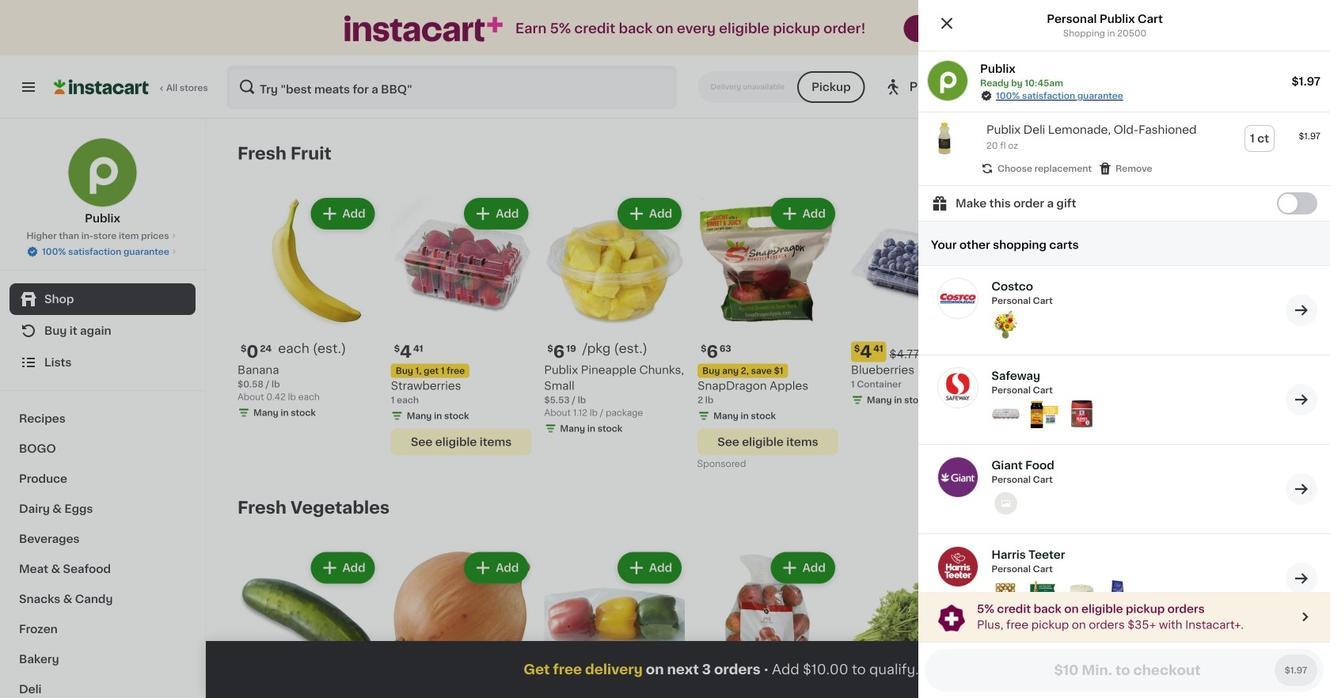 Task type: describe. For each thing, give the bounding box(es) containing it.
items in cart element for second go to cart image from the bottom of the page
[[992, 400, 1097, 432]]

treatment tracker modal dialog
[[206, 642, 1331, 699]]

go to cart image
[[1293, 480, 1312, 499]]

4 go to cart element from the top
[[1286, 563, 1318, 595]]

$4.63 per package (estimated) element
[[1005, 342, 1146, 363]]

2 go to cart element from the top
[[1286, 384, 1318, 416]]

3 go to cart image from the top
[[1293, 570, 1312, 589]]

service type group
[[698, 71, 866, 103]]

product group
[[919, 112, 1331, 185]]

2 item carousel region from the top
[[238, 492, 1299, 699]]



Task type: locate. For each thing, give the bounding box(es) containing it.
2 items in cart element from the top
[[992, 579, 1135, 611]]

$1.09 element
[[851, 697, 992, 699]]

item carousel region
[[238, 138, 1299, 480], [238, 492, 1299, 699]]

0 vertical spatial go to cart image
[[1293, 301, 1312, 320]]

instacart logo image
[[54, 78, 149, 97]]

3 go to cart element from the top
[[1286, 474, 1318, 506]]

publix image
[[928, 61, 968, 101]]

$0.24 each (estimated) element
[[238, 342, 378, 363]]

0 vertical spatial items in cart element
[[992, 400, 1097, 432]]

2 go to cart image from the top
[[1293, 391, 1312, 410]]

items in cart element
[[992, 400, 1097, 432], [992, 579, 1135, 611]]

1 items in cart element from the top
[[992, 400, 1097, 432]]

items in cart element for first go to cart image from the bottom of the page
[[992, 579, 1135, 611]]

1 item carousel region from the top
[[238, 138, 1299, 480]]

1 go to cart image from the top
[[1293, 301, 1312, 320]]

product group
[[238, 195, 378, 423], [391, 195, 532, 456], [545, 195, 685, 439], [698, 195, 839, 473], [851, 195, 992, 410], [1005, 195, 1146, 439], [1158, 195, 1299, 410], [238, 550, 378, 699], [391, 550, 532, 699], [545, 550, 685, 699], [698, 550, 839, 699], [851, 550, 992, 699], [1005, 550, 1146, 699], [1158, 550, 1299, 699]]

2 vertical spatial go to cart image
[[1293, 570, 1312, 589]]

0 vertical spatial item carousel region
[[238, 138, 1299, 480]]

go to cart element
[[1286, 295, 1318, 327], [1286, 384, 1318, 416], [1286, 474, 1318, 506], [1286, 563, 1318, 595]]

go to cart image
[[1293, 301, 1312, 320], [1293, 391, 1312, 410], [1293, 570, 1312, 589]]

announcement region
[[919, 593, 1331, 642]]

$4.41 original price: $4.77 element
[[851, 342, 992, 363]]

1 vertical spatial item carousel region
[[238, 492, 1299, 699]]

publix deli lemonade, old-fashioned image
[[928, 122, 962, 155]]

1 vertical spatial items in cart element
[[992, 579, 1135, 611]]

instacart plus icon image
[[345, 15, 503, 42]]

publix logo image
[[68, 138, 137, 208]]

$6.19 per package (estimated) element
[[545, 342, 685, 363]]

None search field
[[227, 65, 678, 109]]

1 vertical spatial go to cart image
[[1293, 391, 1312, 410]]

1 go to cart element from the top
[[1286, 295, 1318, 327]]

main content
[[206, 119, 1331, 699]]



Task type: vqa. For each thing, say whether or not it's contained in the screenshot.
item carousel region
yes



